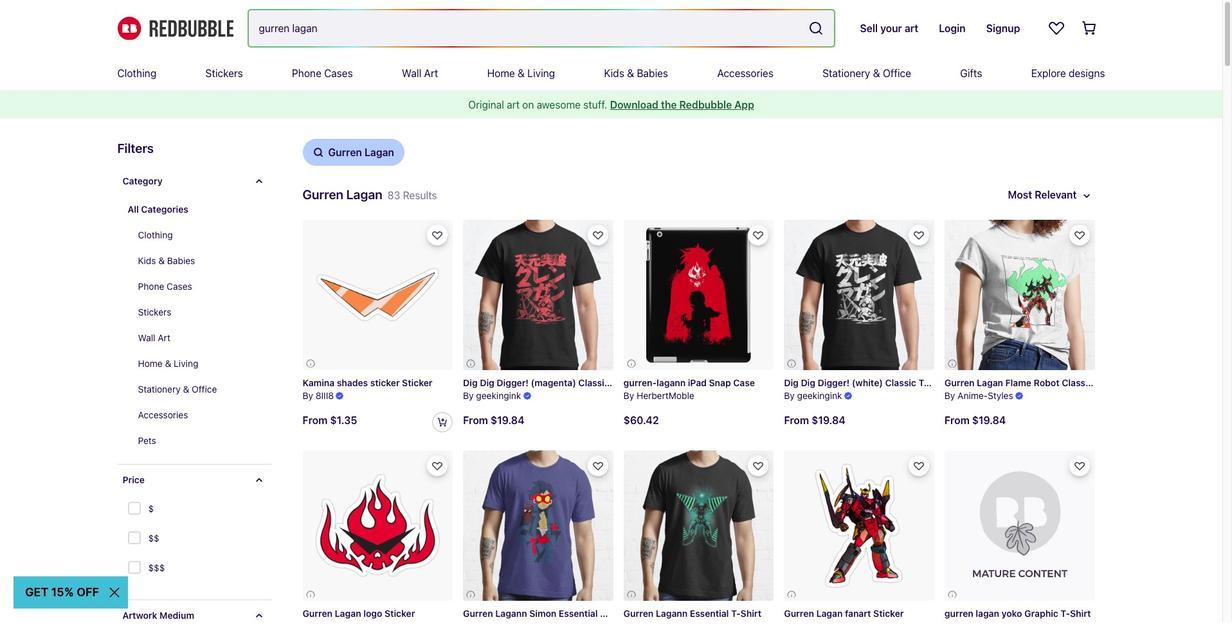 Task type: vqa. For each thing, say whether or not it's contained in the screenshot.
Kamina shades sticker Sticker Sticker
yes



Task type: locate. For each thing, give the bounding box(es) containing it.
lagan
[[365, 147, 394, 158], [976, 609, 1000, 620]]

pets
[[138, 436, 156, 446]]

0 horizontal spatial essential
[[559, 609, 598, 620]]

original
[[468, 99, 504, 111]]

cases inside phone cases link
[[324, 68, 353, 79]]

0 horizontal spatial from $19.84
[[463, 415, 525, 427]]

1 vertical spatial accessories
[[138, 410, 188, 421]]

1 horizontal spatial home & living
[[487, 68, 555, 79]]

clothing
[[117, 68, 156, 79], [138, 230, 173, 241]]

classic right (white)
[[886, 377, 917, 388]]

artwork medium
[[123, 611, 194, 621]]

stationery inside menu bar
[[823, 68, 871, 79]]

digger! for (white)
[[818, 377, 850, 388]]

by geekingink for dig dig digger! (magenta) classic t-shirt
[[463, 391, 521, 402]]

lagan up styles
[[977, 377, 1004, 388]]

none checkbox inside price group
[[128, 532, 143, 547]]

all categories button
[[117, 197, 272, 223]]

from for dig dig digger! (white) classic t-shirt
[[784, 415, 809, 427]]

1 horizontal spatial kids
[[604, 68, 625, 79]]

1 vertical spatial kids & babies
[[138, 255, 195, 266]]

None checkbox
[[128, 502, 143, 518], [128, 562, 143, 577], [128, 502, 143, 518], [128, 562, 143, 577]]

kids down all categories
[[138, 255, 156, 266]]

1 vertical spatial phone
[[138, 281, 164, 292]]

0 vertical spatial art
[[424, 68, 438, 79]]

home up art
[[487, 68, 515, 79]]

babies
[[637, 68, 668, 79], [167, 255, 195, 266]]

digger! left (white)
[[818, 377, 850, 388]]

0 horizontal spatial stationery
[[138, 384, 181, 395]]

0 horizontal spatial by geekingink
[[463, 391, 521, 402]]

0 vertical spatial home
[[487, 68, 515, 79]]

cases
[[324, 68, 353, 79], [167, 281, 192, 292]]

1 by geekingink from the left
[[463, 391, 521, 402]]

t-
[[612, 377, 621, 388], [919, 377, 928, 388], [1096, 377, 1105, 388], [600, 609, 610, 620], [731, 609, 741, 620], [1061, 609, 1071, 620]]

3 by from the left
[[784, 391, 795, 402]]

0 horizontal spatial living
[[174, 358, 198, 369]]

1 digger! from the left
[[497, 377, 529, 388]]

phone inside button
[[138, 281, 164, 292]]

art inside button
[[158, 333, 170, 344]]

0 vertical spatial lagan
[[365, 147, 394, 158]]

phone cases
[[292, 68, 353, 79], [138, 281, 192, 292]]

1 horizontal spatial stationery & office
[[823, 68, 912, 79]]

0 horizontal spatial wall art
[[138, 333, 170, 344]]

0 horizontal spatial gurren
[[328, 147, 362, 158]]

art
[[424, 68, 438, 79], [158, 333, 170, 344]]

home & living up on
[[487, 68, 555, 79]]

medium
[[160, 611, 194, 621]]

explore
[[1032, 68, 1066, 79]]

0 vertical spatial wall
[[402, 68, 422, 79]]

1 vertical spatial cases
[[167, 281, 192, 292]]

babies down the clothing "button"
[[167, 255, 195, 266]]

0 horizontal spatial stationery & office
[[138, 384, 217, 395]]

0 horizontal spatial stickers
[[138, 307, 171, 318]]

0 horizontal spatial cases
[[167, 281, 192, 292]]

gurren inside gurren lagan link
[[328, 147, 362, 158]]

1 vertical spatial gurren
[[945, 609, 974, 620]]

babies up 'the'
[[637, 68, 668, 79]]

geekingink down dig dig digger! (white) classic t-shirt
[[797, 391, 843, 402]]

1 horizontal spatial phone
[[292, 68, 322, 79]]

1 horizontal spatial lagann
[[656, 609, 688, 620]]

lagann
[[496, 609, 527, 620], [656, 609, 688, 620]]

gurren inside gurren lagan yoko graphic t-shirt link
[[945, 609, 974, 620]]

lagan for gurren lagan flame robot classic t-shirt
[[977, 377, 1004, 388]]

5 by from the left
[[945, 391, 956, 402]]

lagan left 83
[[346, 187, 383, 202]]

kids & babies down the clothing "button"
[[138, 255, 195, 266]]

0 vertical spatial kids & babies
[[604, 68, 668, 79]]

0 horizontal spatial office
[[192, 384, 217, 395]]

digger!
[[497, 377, 529, 388], [818, 377, 850, 388]]

gurren lagan flame robot classic t-shirt image
[[945, 220, 1095, 370]]

1 horizontal spatial $19.84
[[812, 415, 846, 427]]

home & living
[[487, 68, 555, 79], [138, 358, 198, 369]]

0 horizontal spatial art
[[158, 333, 170, 344]]

0 vertical spatial gurren
[[328, 147, 362, 158]]

sticker for gurren lagan logo sticker
[[385, 609, 415, 620]]

1 vertical spatial kids
[[138, 255, 156, 266]]

1 horizontal spatial accessories
[[718, 68, 774, 79]]

classic for robot
[[1062, 377, 1093, 388]]

2 from from the left
[[463, 415, 488, 427]]

kids & babies up 'download'
[[604, 68, 668, 79]]

$19.84 down by anime-styles
[[973, 415, 1006, 427]]

lagann for simon
[[496, 609, 527, 620]]

stationery
[[823, 68, 871, 79], [138, 384, 181, 395]]

sticker right fanart
[[874, 609, 904, 620]]

kids & babies button
[[128, 248, 272, 274]]

gurren for gurren lagan
[[328, 147, 362, 158]]

0 vertical spatial stationery
[[823, 68, 871, 79]]

2 by geekingink from the left
[[784, 391, 843, 402]]

1 horizontal spatial office
[[883, 68, 912, 79]]

geekingink
[[476, 391, 521, 402], [797, 391, 843, 402]]

1 horizontal spatial classic
[[886, 377, 917, 388]]

wall
[[402, 68, 422, 79], [138, 333, 155, 344]]

& inside home & living button
[[165, 358, 171, 369]]

0 horizontal spatial lagan
[[365, 147, 394, 158]]

0 vertical spatial cases
[[324, 68, 353, 79]]

lagan left fanart
[[817, 609, 843, 620]]

1 from $19.84 from the left
[[463, 415, 525, 427]]

lagan for gurren lagan
[[365, 147, 394, 158]]

home down 'wall art' button
[[138, 358, 163, 369]]

1 horizontal spatial cases
[[324, 68, 353, 79]]

0 horizontal spatial geekingink
[[476, 391, 521, 402]]

2 classic from the left
[[886, 377, 917, 388]]

lagan for gurren lagan logo sticker
[[335, 609, 361, 620]]

kids up original art on awesome stuff. download the redbubble app
[[604, 68, 625, 79]]

1 vertical spatial wall
[[138, 333, 155, 344]]

classic
[[579, 377, 610, 388], [886, 377, 917, 388], [1062, 377, 1093, 388]]

wall inside button
[[138, 333, 155, 344]]

1 horizontal spatial living
[[528, 68, 555, 79]]

home
[[487, 68, 515, 79], [138, 358, 163, 369]]

essential
[[559, 609, 598, 620], [690, 609, 729, 620]]

2 from $19.84 from the left
[[784, 415, 846, 427]]

by for dig dig digger! (magenta) classic t-shirt
[[463, 391, 474, 402]]

cases inside phone cases button
[[167, 281, 192, 292]]

lagan
[[346, 187, 383, 202], [977, 377, 1004, 388], [335, 609, 361, 620], [817, 609, 843, 620]]

&
[[518, 68, 525, 79], [627, 68, 634, 79], [873, 68, 881, 79], [158, 255, 165, 266], [165, 358, 171, 369], [183, 384, 189, 395]]

0 horizontal spatial wall
[[138, 333, 155, 344]]

lagan left logo at the left bottom of page
[[335, 609, 361, 620]]

1 vertical spatial living
[[174, 358, 198, 369]]

1 vertical spatial stickers
[[138, 307, 171, 318]]

sticker for kamina shades sticker sticker
[[402, 377, 433, 388]]

3 $19.84 from the left
[[973, 415, 1006, 427]]

0 horizontal spatial classic
[[579, 377, 610, 388]]

kids & babies
[[604, 68, 668, 79], [138, 255, 195, 266]]

stickers inside "button"
[[138, 307, 171, 318]]

3 from $19.84 from the left
[[945, 415, 1006, 427]]

gurren lagan flame robot classic t-shirt
[[945, 377, 1126, 388]]

0 vertical spatial office
[[883, 68, 912, 79]]

0 vertical spatial stationery & office
[[823, 68, 912, 79]]

None field
[[249, 10, 835, 46]]

sticker
[[402, 377, 433, 388], [385, 609, 415, 620], [874, 609, 904, 620]]

0 horizontal spatial $19.84
[[491, 415, 525, 427]]

home & living down 'wall art' button
[[138, 358, 198, 369]]

(magenta)
[[531, 377, 576, 388]]

4 by from the left
[[624, 391, 634, 402]]

1 horizontal spatial wall
[[402, 68, 422, 79]]

1 vertical spatial babies
[[167, 255, 195, 266]]

1 horizontal spatial art
[[424, 68, 438, 79]]

1 by from the left
[[303, 391, 313, 402]]

pets button
[[128, 428, 272, 454]]

gurren for gurren lagan logo sticker
[[303, 609, 333, 620]]

dig dig digger! (magenta) classic t-shirt image
[[463, 220, 614, 370]]

1 vertical spatial wall art
[[138, 333, 170, 344]]

gurren lagan yoko graphic t-shirt image
[[945, 451, 1095, 602]]

by for dig dig digger! (white) classic t-shirt
[[784, 391, 795, 402]]

0 horizontal spatial babies
[[167, 255, 195, 266]]

geekingink down dig dig digger! (magenta) classic t-shirt
[[476, 391, 521, 402]]

phone cases inside button
[[138, 281, 192, 292]]

0 vertical spatial stickers
[[206, 68, 243, 79]]

0 horizontal spatial phone cases
[[138, 281, 192, 292]]

lagan for gurren lagan fanart  sticker
[[817, 609, 843, 620]]

geekingink for (magenta)
[[476, 391, 521, 402]]

gifts link
[[961, 57, 983, 90]]

2 horizontal spatial $19.84
[[973, 415, 1006, 427]]

2 by from the left
[[463, 391, 474, 402]]

accessories up pets
[[138, 410, 188, 421]]

from $19.84
[[463, 415, 525, 427], [784, 415, 846, 427], [945, 415, 1006, 427]]

gurren lagan fanart  sticker
[[784, 609, 904, 620]]

1 vertical spatial art
[[158, 333, 170, 344]]

clothing down redbubble logo
[[117, 68, 156, 79]]

wall art
[[402, 68, 438, 79], [138, 333, 170, 344]]

$1.35
[[330, 415, 357, 427]]

0 horizontal spatial digger!
[[497, 377, 529, 388]]

menu bar
[[117, 57, 1106, 90]]

$19.84 for (magenta)
[[491, 415, 525, 427]]

1 horizontal spatial lagan
[[976, 609, 1000, 620]]

1 horizontal spatial home
[[487, 68, 515, 79]]

clothing down all categories
[[138, 230, 173, 241]]

gurren lagan yoko graphic t-shirt link
[[945, 451, 1095, 623]]

0 vertical spatial living
[[528, 68, 555, 79]]

logo
[[364, 609, 382, 620]]

1 from from the left
[[303, 415, 328, 427]]

0 vertical spatial kids
[[604, 68, 625, 79]]

1 horizontal spatial digger!
[[818, 377, 850, 388]]

0 horizontal spatial kids & babies
[[138, 255, 195, 266]]

3 dig from the left
[[784, 377, 799, 388]]

gurren lagan fanart  sticker image
[[784, 451, 935, 602]]

artwork medium button
[[117, 601, 272, 623]]

by inside gurren-lagann ipad snap case by herbertmoble
[[624, 391, 634, 402]]

1 horizontal spatial kids & babies
[[604, 68, 668, 79]]

2 horizontal spatial classic
[[1062, 377, 1093, 388]]

kids inside button
[[138, 255, 156, 266]]

yoko
[[1002, 609, 1023, 620]]

0 horizontal spatial phone
[[138, 281, 164, 292]]

by
[[303, 391, 313, 402], [463, 391, 474, 402], [784, 391, 795, 402], [624, 391, 634, 402], [945, 391, 956, 402]]

0 vertical spatial babies
[[637, 68, 668, 79]]

gurren for gurren lagan fanart  sticker
[[784, 609, 814, 620]]

$19.84 down dig dig digger! (magenta) classic t-shirt
[[491, 415, 525, 427]]

1 horizontal spatial stationery
[[823, 68, 871, 79]]

0 vertical spatial home & living
[[487, 68, 555, 79]]

0 horizontal spatial lagann
[[496, 609, 527, 620]]

gurren up "gurren lagan 83 results"
[[328, 147, 362, 158]]

1 vertical spatial stationery & office
[[138, 384, 217, 395]]

lagan for gurren lagan 83 results
[[346, 187, 383, 202]]

herbertmoble
[[637, 391, 695, 402]]

digger! left (magenta)
[[497, 377, 529, 388]]

stickers link
[[206, 57, 243, 90]]

accessories up app
[[718, 68, 774, 79]]

by geekingink down dig dig digger! (white) classic t-shirt
[[784, 391, 843, 402]]

1 vertical spatial home & living
[[138, 358, 198, 369]]

0 horizontal spatial home
[[138, 358, 163, 369]]

lagan up "gurren lagan 83 results"
[[365, 147, 394, 158]]

0 vertical spatial accessories
[[718, 68, 774, 79]]

gurren lagan yoko graphic t-shirt
[[945, 609, 1091, 620]]

2 $19.84 from the left
[[812, 415, 846, 427]]

1 $19.84 from the left
[[491, 415, 525, 427]]

0 horizontal spatial accessories
[[138, 410, 188, 421]]

gurren left the 'yoko'
[[945, 609, 974, 620]]

kids & babies link
[[604, 57, 668, 90]]

by geekingink down dig dig digger! (magenta) classic t-shirt
[[463, 391, 521, 402]]

0 vertical spatial phone
[[292, 68, 322, 79]]

1 classic from the left
[[579, 377, 610, 388]]

0 vertical spatial phone cases
[[292, 68, 353, 79]]

2 digger! from the left
[[818, 377, 850, 388]]

1 horizontal spatial gurren
[[945, 609, 974, 620]]

None checkbox
[[128, 532, 143, 547]]

anime-
[[958, 391, 988, 402]]

sticker
[[370, 377, 400, 388]]

2 geekingink from the left
[[797, 391, 843, 402]]

gurren lagann essential t-shirt image
[[624, 451, 774, 602]]

gurren lagann simon essential t-shirt
[[463, 609, 631, 620]]

1 vertical spatial phone cases
[[138, 281, 192, 292]]

living up on
[[528, 68, 555, 79]]

1 vertical spatial office
[[192, 384, 217, 395]]

1 horizontal spatial geekingink
[[797, 391, 843, 402]]

1 horizontal spatial stickers
[[206, 68, 243, 79]]

kids inside menu bar
[[604, 68, 625, 79]]

0 vertical spatial clothing
[[117, 68, 156, 79]]

1 vertical spatial clothing
[[138, 230, 173, 241]]

classic right robot at bottom right
[[1062, 377, 1093, 388]]

3 classic from the left
[[1062, 377, 1093, 388]]

0 vertical spatial wall art
[[402, 68, 438, 79]]

1 vertical spatial stationery
[[138, 384, 181, 395]]

$19.84 down dig dig digger! (white) classic t-shirt
[[812, 415, 846, 427]]

3 from from the left
[[784, 415, 809, 427]]

dig
[[463, 377, 478, 388], [480, 377, 495, 388], [784, 377, 799, 388], [801, 377, 816, 388]]

lagann for essential
[[656, 609, 688, 620]]

$19.84
[[491, 415, 525, 427], [812, 415, 846, 427], [973, 415, 1006, 427]]

lagan left the 'yoko'
[[976, 609, 1000, 620]]

classic for (white)
[[886, 377, 917, 388]]

0 horizontal spatial kids
[[138, 255, 156, 266]]

1 horizontal spatial from $19.84
[[784, 415, 846, 427]]

(white)
[[852, 377, 883, 388]]

office
[[883, 68, 912, 79], [192, 384, 217, 395]]

0 horizontal spatial home & living
[[138, 358, 198, 369]]

gurren-lagann ipad snap case by herbertmoble
[[624, 377, 755, 402]]

gurren for gurren lagann essential t-shirt
[[624, 609, 654, 620]]

1 horizontal spatial babies
[[637, 68, 668, 79]]

gurren
[[328, 147, 362, 158], [945, 609, 974, 620]]

4 from from the left
[[945, 415, 970, 427]]

1 vertical spatial home
[[138, 358, 163, 369]]

classic right (magenta)
[[579, 377, 610, 388]]

2 horizontal spatial from $19.84
[[945, 415, 1006, 427]]

1 geekingink from the left
[[476, 391, 521, 402]]

living down 'wall art' button
[[174, 358, 198, 369]]

gurren for gurren lagan 83 results
[[303, 187, 344, 202]]

1 vertical spatial lagan
[[976, 609, 1000, 620]]

sticker right logo at the left bottom of page
[[385, 609, 415, 620]]

1 horizontal spatial by geekingink
[[784, 391, 843, 402]]

sticker right the 'sticker'
[[402, 377, 433, 388]]



Task type: describe. For each thing, give the bounding box(es) containing it.
1 horizontal spatial essential
[[690, 609, 729, 620]]

by for gurren lagan flame robot classic t-shirt
[[945, 391, 956, 402]]

stuff.
[[584, 99, 608, 111]]

phone inside menu bar
[[292, 68, 322, 79]]

from $1.35
[[303, 415, 357, 427]]

gurren lagann simon essential t-shirt link
[[463, 451, 631, 623]]

home & living link
[[487, 57, 555, 90]]

$60.42
[[624, 415, 659, 427]]

gurren for gurren lagan flame robot classic t-shirt
[[945, 377, 975, 388]]

1 horizontal spatial phone cases
[[292, 68, 353, 79]]

by for kamina shades sticker sticker
[[303, 391, 313, 402]]

gurren-
[[624, 377, 657, 388]]

from $19.84 for gurren lagan flame robot classic t-shirt
[[945, 415, 1006, 427]]

gurren-lagann ipad snap case image
[[624, 220, 774, 370]]

83 results element
[[97, 131, 1126, 623]]

categories
[[141, 204, 188, 215]]

gurren lagann essential t-shirt link
[[624, 451, 774, 623]]

price group
[[126, 496, 165, 585]]

office inside button
[[192, 384, 217, 395]]

gurren lagan 83 results
[[303, 187, 437, 202]]

category button
[[117, 166, 272, 197]]

wall art link
[[402, 57, 438, 90]]

geekingink for (white)
[[797, 391, 843, 402]]

the
[[661, 99, 677, 111]]

1 dig from the left
[[463, 377, 478, 388]]

styles
[[988, 391, 1014, 402]]

clothing inside menu bar
[[117, 68, 156, 79]]

ipad
[[688, 377, 707, 388]]

wall art button
[[128, 326, 272, 351]]

clothing inside "button"
[[138, 230, 173, 241]]

robot
[[1034, 377, 1060, 388]]

dig dig digger! (magenta) classic t-shirt
[[463, 377, 642, 388]]

simon
[[530, 609, 557, 620]]

app
[[735, 99, 755, 111]]

explore designs link
[[1032, 57, 1106, 90]]

home & living button
[[128, 351, 272, 377]]

accessories link
[[718, 57, 774, 90]]

sticker for gurren lagan fanart  sticker
[[874, 609, 904, 620]]

kamina
[[303, 377, 335, 388]]

kamina shades sticker sticker
[[303, 377, 433, 388]]

2 dig from the left
[[480, 377, 495, 388]]

gurren lagan logo sticker
[[303, 609, 415, 620]]

accessories inside accessories button
[[138, 410, 188, 421]]

living inside menu bar
[[528, 68, 555, 79]]

t- inside gurren lagann essential t-shirt link
[[731, 609, 741, 620]]

download
[[610, 99, 659, 111]]

& inside kids & babies button
[[158, 255, 165, 266]]

clothing link
[[117, 57, 156, 90]]

home & living inside menu bar
[[487, 68, 555, 79]]

83
[[388, 190, 400, 201]]

stationery & office link
[[823, 57, 912, 90]]

1 horizontal spatial wall art
[[402, 68, 438, 79]]

gurren lagann essential t-shirt
[[624, 609, 762, 620]]

from for dig dig digger! (magenta) classic t-shirt
[[463, 415, 488, 427]]

redbubble
[[680, 99, 732, 111]]

home inside menu bar
[[487, 68, 515, 79]]

wall inside menu bar
[[402, 68, 422, 79]]

4 dig from the left
[[801, 377, 816, 388]]

& inside stationery & office button
[[183, 384, 189, 395]]

from for gurren lagan flame robot classic t-shirt
[[945, 415, 970, 427]]

home inside button
[[138, 358, 163, 369]]

& inside home & living link
[[518, 68, 525, 79]]

lagann
[[657, 377, 686, 388]]

kamina shades sticker sticker image
[[303, 220, 453, 370]]

price button
[[117, 465, 272, 496]]

original art on awesome stuff. download the redbubble app
[[468, 99, 755, 111]]

by 8iii8
[[303, 391, 334, 402]]

artwork
[[123, 611, 157, 621]]

explore designs
[[1032, 68, 1106, 79]]

on
[[523, 99, 534, 111]]

category
[[123, 176, 163, 187]]

stickers inside menu bar
[[206, 68, 243, 79]]

art
[[507, 99, 520, 111]]

t- inside gurren lagann simon essential t-shirt link
[[600, 609, 610, 620]]

& inside kids & babies link
[[627, 68, 634, 79]]

gifts
[[961, 68, 983, 79]]

designs
[[1069, 68, 1106, 79]]

download the redbubble app link
[[610, 99, 755, 111]]

& inside the stationery & office link
[[873, 68, 881, 79]]

case
[[734, 377, 755, 388]]

home & living inside button
[[138, 358, 198, 369]]

results
[[403, 190, 437, 201]]

gurren lagan logo sticker image
[[303, 451, 453, 602]]

gurren for gurren lagan yoko graphic t-shirt
[[945, 609, 974, 620]]

graphic
[[1025, 609, 1059, 620]]

shades
[[337, 377, 368, 388]]

babies inside menu bar
[[637, 68, 668, 79]]

stationery & office inside button
[[138, 384, 217, 395]]

flame
[[1006, 377, 1032, 388]]

by geekingink for dig dig digger! (white) classic t-shirt
[[784, 391, 843, 402]]

gurren lagan link
[[303, 139, 405, 166]]

gurren lagann simon essential t-shirt image
[[463, 451, 614, 602]]

wall art inside button
[[138, 333, 170, 344]]

awesome
[[537, 99, 581, 111]]

stickers button
[[128, 300, 272, 326]]

filters
[[117, 141, 154, 156]]

$19.84 for robot
[[973, 415, 1006, 427]]

fanart
[[845, 609, 871, 620]]

gurren lagan
[[328, 147, 394, 158]]

lagan for gurren lagan yoko graphic t-shirt
[[976, 609, 1000, 620]]

filters element
[[117, 139, 272, 623]]

gurren for gurren lagann simon essential t-shirt
[[463, 609, 493, 620]]

accessories button
[[128, 403, 272, 428]]

redbubble logo image
[[117, 17, 233, 40]]

Search term search field
[[249, 10, 804, 46]]

stationery inside button
[[138, 384, 181, 395]]

living inside button
[[174, 358, 198, 369]]

clothing button
[[128, 223, 272, 248]]

from $19.84 for dig dig digger! (magenta) classic t-shirt
[[463, 415, 525, 427]]

stationery & office inside menu bar
[[823, 68, 912, 79]]

dig dig digger! (white) classic t-shirt
[[784, 377, 949, 388]]

all
[[128, 204, 139, 215]]

accessories inside menu bar
[[718, 68, 774, 79]]

kids & babies inside button
[[138, 255, 195, 266]]

by anime-styles
[[945, 391, 1014, 402]]

all categories
[[128, 204, 188, 215]]

stationery & office button
[[128, 377, 272, 403]]

8iii8
[[316, 391, 334, 402]]

gurren lagan logo sticker link
[[303, 451, 453, 623]]

gurren lagan fanart  sticker link
[[784, 451, 935, 623]]

babies inside button
[[167, 255, 195, 266]]

t- inside gurren lagan yoko graphic t-shirt link
[[1061, 609, 1071, 620]]

$19.84 for (white)
[[812, 415, 846, 427]]

phone cases link
[[292, 57, 353, 90]]

classic for (magenta)
[[579, 377, 610, 388]]

price
[[123, 475, 145, 486]]

phone cases button
[[128, 274, 272, 300]]

dig dig digger! (white) classic t-shirt image
[[784, 220, 935, 370]]

digger! for (magenta)
[[497, 377, 529, 388]]

snap
[[709, 377, 731, 388]]

menu bar containing clothing
[[117, 57, 1106, 90]]

from $19.84 for dig dig digger! (white) classic t-shirt
[[784, 415, 846, 427]]



